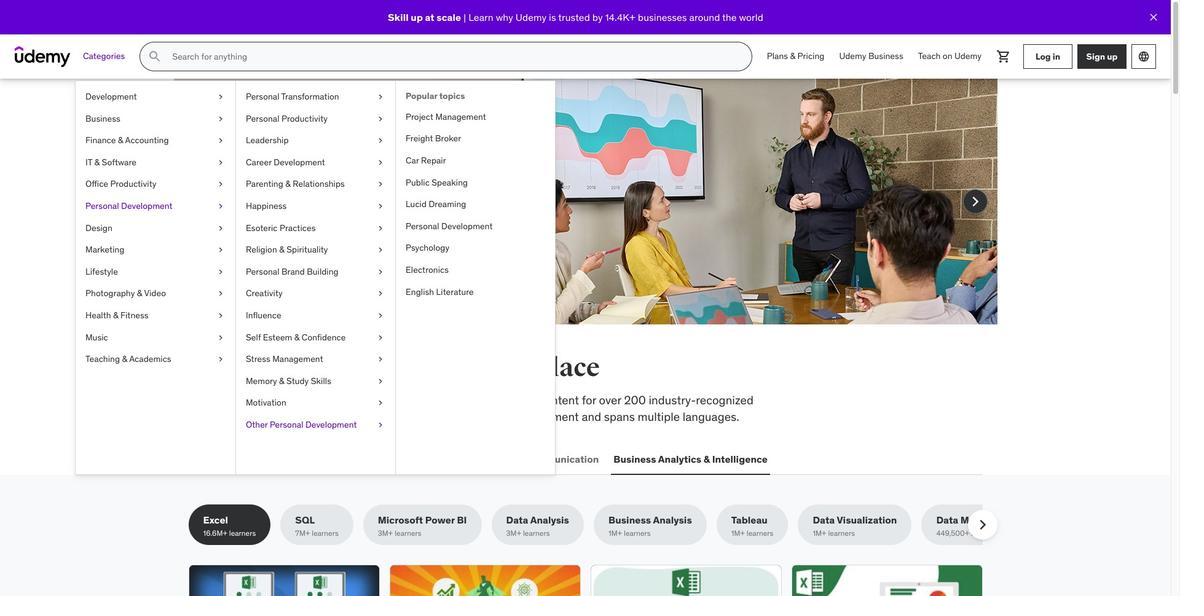 Task type: vqa. For each thing, say whether or not it's contained in the screenshot.
"Topic Filters" element
yes



Task type: describe. For each thing, give the bounding box(es) containing it.
& for finance & accounting
[[118, 135, 123, 146]]

modeling
[[961, 514, 1005, 526]]

web development button
[[188, 445, 279, 474]]

3m+ inside 'data analysis 3m+ learners'
[[506, 529, 521, 538]]

lucid dreaming
[[406, 199, 466, 210]]

personal for the personal development link corresponding to lucid dreaming
[[406, 221, 439, 232]]

business for business analytics & intelligence
[[614, 453, 656, 465]]

self esteem & confidence
[[246, 332, 346, 343]]

0 vertical spatial skills
[[273, 352, 340, 384]]

management for stress management
[[272, 354, 323, 365]]

skill up at scale | learn why udemy is trusted by 14.4k+ businesses around the world
[[388, 11, 764, 23]]

sign
[[1087, 51, 1106, 62]]

xsmall image for development
[[216, 91, 226, 103]]

photography & video link
[[76, 283, 235, 305]]

submit search image
[[148, 49, 163, 64]]

next image for carousel element
[[966, 192, 985, 212]]

Search for anything text field
[[170, 46, 737, 67]]

lifestyle link
[[76, 261, 235, 283]]

0 horizontal spatial the
[[229, 352, 269, 384]]

practices
[[280, 222, 316, 233]]

personal development link for lucid dreaming
[[396, 216, 555, 238]]

stress management link
[[236, 349, 395, 371]]

learners inside the microsoft power bi 3m+ learners
[[395, 529, 422, 538]]

xsmall image for personal productivity
[[376, 113, 385, 125]]

& right esteem
[[294, 332, 300, 343]]

learners inside data modeling 449,500+ learners
[[971, 529, 998, 538]]

parenting & relationships link
[[236, 174, 395, 195]]

need
[[394, 352, 453, 384]]

car
[[406, 155, 419, 166]]

log in
[[1036, 51, 1061, 62]]

including
[[462, 393, 509, 408]]

sign up
[[1087, 51, 1118, 62]]

repair
[[421, 155, 446, 166]]

449,500+
[[937, 529, 970, 538]]

development down motivation link
[[306, 419, 357, 430]]

plans & pricing link
[[760, 42, 832, 71]]

xsmall image for office productivity
[[216, 179, 226, 191]]

teach on udemy link
[[911, 42, 989, 71]]

categories button
[[76, 42, 132, 71]]

car repair link
[[396, 150, 555, 172]]

health
[[85, 310, 111, 321]]

& for photography & video
[[137, 288, 142, 299]]

video
[[144, 288, 166, 299]]

business for business
[[85, 113, 120, 124]]

data analysis 3m+ learners
[[506, 514, 569, 538]]

academics
[[129, 354, 171, 365]]

xsmall image for parenting & relationships
[[376, 179, 385, 191]]

1 horizontal spatial the
[[722, 11, 737, 23]]

build
[[233, 132, 287, 158]]

personal brand building
[[246, 266, 339, 277]]

log
[[1036, 51, 1051, 62]]

broker
[[435, 133, 461, 144]]

at
[[425, 11, 435, 23]]

business for business analysis 1m+ learners
[[609, 514, 651, 526]]

memory
[[246, 375, 277, 387]]

visualization
[[837, 514, 897, 526]]

freight broker
[[406, 133, 461, 144]]

leadership button
[[379, 445, 436, 474]]

a
[[281, 238, 287, 250]]

log in link
[[1024, 44, 1073, 69]]

leadership for leadership link
[[246, 135, 289, 146]]

teach on udemy
[[918, 51, 982, 62]]

leadership for leadership button
[[381, 453, 433, 465]]

all the skills you need in one place
[[188, 352, 600, 384]]

xsmall image for personal transformation
[[376, 91, 385, 103]]

skills
[[311, 375, 331, 387]]

skill
[[388, 11, 409, 23]]

xsmall image for stress management
[[376, 354, 385, 366]]

marketing
[[85, 244, 124, 255]]

public speaking
[[406, 177, 468, 188]]

xsmall image for esoteric practices
[[376, 222, 385, 234]]

xsmall image for personal brand building
[[376, 266, 385, 278]]

religion & spirituality
[[246, 244, 328, 255]]

learn
[[469, 11, 494, 23]]

up for sign
[[1107, 51, 1118, 62]]

business analytics & intelligence
[[614, 453, 768, 465]]

power
[[425, 514, 455, 526]]

learners inside the sql 7m+ learners
[[312, 529, 339, 538]]

spans
[[604, 409, 635, 424]]

esoteric practices link
[[236, 217, 395, 239]]

plans
[[767, 51, 788, 62]]

communication
[[524, 453, 599, 465]]

public speaking link
[[396, 172, 555, 194]]

personal for personal transformation link at the left top of the page
[[246, 91, 279, 102]]

personal transformation link
[[236, 86, 395, 108]]

confidence
[[302, 332, 346, 343]]

esteem
[[263, 332, 292, 343]]

project management link
[[396, 106, 555, 128]]

to inside the covering critical workplace skills to technical topics, including prep content for over 200 industry-recognized certifications, our catalog supports well-rounded professional development and spans multiple languages.
[[361, 393, 372, 408]]

teach
[[918, 51, 941, 62]]

learners inside excel 16.6m+ learners
[[229, 529, 256, 538]]

personal brand building link
[[236, 261, 395, 283]]

xsmall image for business
[[216, 113, 226, 125]]

xsmall image for self esteem & confidence
[[376, 332, 385, 344]]

finance
[[85, 135, 116, 146]]

topics
[[439, 90, 465, 101]]

personal transformation
[[246, 91, 339, 102]]

udemy inside teach on udemy link
[[955, 51, 982, 62]]

why for anything
[[256, 188, 276, 202]]

stress management
[[246, 354, 323, 365]]

public
[[406, 177, 430, 188]]

& for parenting & relationships
[[285, 179, 291, 190]]

microsoft power bi 3m+ learners
[[378, 514, 467, 538]]

xsmall image for design
[[216, 222, 226, 234]]

anything
[[233, 157, 321, 183]]

categories
[[83, 51, 125, 62]]

our
[[262, 409, 279, 424]]

& for plans & pricing
[[790, 51, 796, 62]]

workplace
[[276, 393, 329, 408]]

with
[[233, 204, 255, 219]]

religion & spirituality link
[[236, 239, 395, 261]]

& inside button
[[704, 453, 710, 465]]

accounting
[[125, 135, 169, 146]]

microsoft
[[378, 514, 423, 526]]

it
[[85, 157, 92, 168]]

demo
[[289, 238, 316, 250]]

xsmall image for career development
[[376, 157, 385, 169]]

content
[[539, 393, 579, 408]]

photography
[[85, 288, 135, 299]]

sql
[[295, 514, 315, 526]]

data for data analysis
[[506, 514, 528, 526]]

xsmall image for photography & video
[[216, 288, 226, 300]]

xsmall image for influence
[[376, 310, 385, 322]]

tableau
[[732, 514, 768, 526]]



Task type: locate. For each thing, give the bounding box(es) containing it.
xsmall image for marketing
[[216, 244, 226, 256]]

xsmall image inside development link
[[216, 91, 226, 103]]

data inside data visualization 1m+ learners
[[813, 514, 835, 526]]

career development link
[[236, 152, 395, 174]]

& right plans
[[790, 51, 796, 62]]

0 horizontal spatial personal development link
[[76, 195, 235, 217]]

xsmall image inside personal transformation link
[[376, 91, 385, 103]]

leadership down rounded
[[381, 453, 433, 465]]

carousel element
[[174, 79, 998, 354]]

& for teaching & academics
[[122, 354, 127, 365]]

3m+ inside the microsoft power bi 3m+ learners
[[378, 529, 393, 538]]

up
[[411, 11, 423, 23], [1107, 51, 1118, 62]]

management for project management
[[436, 111, 486, 122]]

1m+ inside tableau 1m+ learners
[[732, 529, 745, 538]]

catalog
[[282, 409, 320, 424]]

xsmall image for leadership
[[376, 135, 385, 147]]

3 data from the left
[[937, 514, 959, 526]]

analysis inside 'data analysis 3m+ learners'
[[530, 514, 569, 526]]

16.6m+
[[203, 529, 227, 538]]

up right sign
[[1107, 51, 1118, 62]]

0 horizontal spatial personal development
[[85, 200, 172, 211]]

14.4k+
[[605, 11, 636, 23]]

xsmall image for lifestyle
[[216, 266, 226, 278]]

in up including
[[458, 352, 482, 384]]

xsmall image inside esoteric practices link
[[376, 222, 385, 234]]

personal development link for office productivity
[[76, 195, 235, 217]]

xsmall image inside 'it & software' 'link'
[[216, 157, 226, 169]]

xsmall image left esoteric
[[216, 222, 226, 234]]

xsmall image inside finance & accounting link
[[216, 135, 226, 147]]

personal development down dreaming
[[406, 221, 493, 232]]

the
[[722, 11, 737, 23], [229, 352, 269, 384]]

1 vertical spatial skills
[[332, 393, 358, 408]]

xsmall image inside "teaching & academics" link
[[216, 354, 226, 366]]

data
[[506, 514, 528, 526], [813, 514, 835, 526], [937, 514, 959, 526]]

0 horizontal spatial to
[[361, 393, 372, 408]]

xsmall image for finance & accounting
[[216, 135, 226, 147]]

& right "health"
[[113, 310, 118, 321]]

xsmall image left 'creativity'
[[216, 288, 226, 300]]

xsmall image for happiness
[[376, 200, 385, 212]]

personal for personal brand building 'link'
[[246, 266, 279, 277]]

1 horizontal spatial up
[[1107, 51, 1118, 62]]

xsmall image for it & software
[[216, 157, 226, 169]]

xsmall image inside design 'link'
[[216, 222, 226, 234]]

trusted
[[558, 11, 590, 23]]

1m+ for business analysis
[[609, 529, 622, 538]]

xsmall image inside health & fitness link
[[216, 310, 226, 322]]

it & software
[[85, 157, 136, 168]]

data inside data modeling 449,500+ learners
[[937, 514, 959, 526]]

development down categories dropdown button
[[85, 91, 137, 102]]

1 vertical spatial the
[[229, 352, 269, 384]]

in inside log in link
[[1053, 51, 1061, 62]]

0 vertical spatial productivity
[[282, 113, 328, 124]]

xsmall image for music
[[216, 332, 226, 344]]

xsmall image inside marketing link
[[216, 244, 226, 256]]

development down lucid dreaming link
[[441, 221, 493, 232]]

0 horizontal spatial up
[[411, 11, 423, 23]]

xsmall image for motivation
[[376, 397, 385, 409]]

photography & video
[[85, 288, 166, 299]]

personal inside personal transformation link
[[246, 91, 279, 102]]

personal up build
[[246, 113, 279, 124]]

& right it
[[94, 157, 100, 168]]

data for data modeling
[[937, 514, 959, 526]]

xsmall image inside "photography & video" link
[[216, 288, 226, 300]]

1 learners from the left
[[229, 529, 256, 538]]

xsmall image inside memory & study skills link
[[376, 375, 385, 388]]

development down the office productivity link
[[121, 200, 172, 211]]

learn
[[447, 188, 473, 202]]

1 horizontal spatial analysis
[[653, 514, 692, 526]]

& right finance
[[118, 135, 123, 146]]

0 vertical spatial next image
[[966, 192, 985, 212]]

1 vertical spatial up
[[1107, 51, 1118, 62]]

personal inside personal productivity link
[[246, 113, 279, 124]]

2 learners from the left
[[312, 529, 339, 538]]

0 vertical spatial personal development
[[85, 200, 172, 211]]

xsmall image up all the skills you need in one place
[[376, 332, 385, 344]]

leadership inside button
[[381, 453, 433, 465]]

xsmall image
[[376, 91, 385, 103], [376, 135, 385, 147], [216, 157, 226, 169], [376, 157, 385, 169], [216, 200, 226, 212], [216, 222, 226, 234], [216, 244, 226, 256], [376, 244, 385, 256], [216, 288, 226, 300], [376, 288, 385, 300], [216, 310, 226, 322], [376, 332, 385, 344], [376, 397, 385, 409]]

learners inside 'data analysis 3m+ learners'
[[523, 529, 550, 538]]

udemy up esoteric practices
[[258, 204, 294, 219]]

xsmall image left popular
[[376, 91, 385, 103]]

udemy right the on
[[955, 51, 982, 62]]

0 vertical spatial to
[[434, 188, 444, 202]]

0 horizontal spatial leadership
[[246, 135, 289, 146]]

&
[[790, 51, 796, 62], [118, 135, 123, 146], [94, 157, 100, 168], [285, 179, 291, 190], [279, 244, 285, 255], [137, 288, 142, 299], [113, 310, 118, 321], [294, 332, 300, 343], [122, 354, 127, 365], [279, 375, 285, 387], [704, 453, 710, 465]]

personal inside the other personal development link
[[270, 419, 303, 430]]

freight broker link
[[396, 128, 555, 150]]

communication button
[[522, 445, 602, 474]]

xsmall image inside the parenting & relationships link
[[376, 179, 385, 191]]

why right see on the left top
[[256, 188, 276, 202]]

close image
[[1148, 11, 1160, 23]]

personal development link down office productivity
[[76, 195, 235, 217]]

udemy right the pricing
[[840, 51, 867, 62]]

you
[[345, 352, 389, 384]]

1 vertical spatial in
[[458, 352, 482, 384]]

xsmall image inside 'stress management' link
[[376, 354, 385, 366]]

3 learners from the left
[[395, 529, 422, 538]]

1 horizontal spatial 3m+
[[506, 529, 521, 538]]

skills
[[273, 352, 340, 384], [332, 393, 358, 408]]

personal inside personal brand building 'link'
[[246, 266, 279, 277]]

the down self
[[229, 352, 269, 384]]

xsmall image inside music link
[[216, 332, 226, 344]]

xsmall image for health & fitness
[[216, 310, 226, 322]]

|
[[464, 11, 466, 23]]

xsmall image inside happiness link
[[376, 200, 385, 212]]

up left at
[[411, 11, 423, 23]]

xsmall image inside career development link
[[376, 157, 385, 169]]

2 3m+ from the left
[[506, 529, 521, 538]]

personal productivity
[[246, 113, 328, 124]]

lucid
[[406, 199, 427, 210]]

memory & study skills link
[[236, 371, 395, 392]]

1 horizontal spatial data
[[813, 514, 835, 526]]

0 horizontal spatial data
[[506, 514, 528, 526]]

design
[[85, 222, 112, 233]]

200
[[624, 393, 646, 408]]

excel
[[203, 514, 228, 526]]

0 vertical spatial leadership
[[246, 135, 289, 146]]

& left 'video'
[[137, 288, 142, 299]]

car repair
[[406, 155, 446, 166]]

1 vertical spatial management
[[272, 354, 323, 365]]

xsmall image for religion & spirituality
[[376, 244, 385, 256]]

xsmall image left 'english'
[[376, 288, 385, 300]]

the left world
[[722, 11, 737, 23]]

career
[[246, 157, 272, 168]]

business inside business analysis 1m+ learners
[[609, 514, 651, 526]]

1m+
[[609, 529, 622, 538], [732, 529, 745, 538], [813, 529, 827, 538]]

0 horizontal spatial analysis
[[530, 514, 569, 526]]

web
[[191, 453, 212, 465]]

covering
[[188, 393, 235, 408]]

lifestyle
[[85, 266, 118, 277]]

learners inside business analysis 1m+ learners
[[624, 529, 651, 538]]

and
[[582, 409, 601, 424]]

udemy inside udemy business link
[[840, 51, 867, 62]]

development up parenting & relationships
[[274, 157, 325, 168]]

1 vertical spatial personal development
[[406, 221, 493, 232]]

xsmall image left influence
[[216, 310, 226, 322]]

management up study
[[272, 354, 323, 365]]

xsmall image
[[216, 91, 226, 103], [216, 113, 226, 125], [376, 113, 385, 125], [216, 135, 226, 147], [216, 179, 226, 191], [376, 179, 385, 191], [376, 200, 385, 212], [376, 222, 385, 234], [216, 266, 226, 278], [376, 266, 385, 278], [376, 310, 385, 322], [216, 332, 226, 344], [216, 354, 226, 366], [376, 354, 385, 366], [376, 375, 385, 388], [376, 419, 385, 431]]

xsmall image for creativity
[[376, 288, 385, 300]]

& for memory & study skills
[[279, 375, 285, 387]]

choose a language image
[[1138, 50, 1150, 63]]

english
[[406, 286, 434, 297]]

personal development down office productivity
[[85, 200, 172, 211]]

stress
[[246, 354, 270, 365]]

xsmall image inside influence link
[[376, 310, 385, 322]]

1 horizontal spatial leadership
[[381, 453, 433, 465]]

personal development for design
[[85, 200, 172, 211]]

8 learners from the left
[[971, 529, 998, 538]]

other personal development element
[[395, 81, 555, 475]]

xsmall image inside self esteem & confidence link
[[376, 332, 385, 344]]

2 horizontal spatial 1m+
[[813, 529, 827, 538]]

data left visualization
[[813, 514, 835, 526]]

0 vertical spatial why
[[496, 11, 513, 23]]

1 1m+ from the left
[[609, 529, 622, 538]]

productivity inside the office productivity link
[[110, 179, 156, 190]]

xsmall image left freight
[[376, 135, 385, 147]]

development inside button
[[214, 453, 277, 465]]

build ready-for- anything teams see why leading organizations choose to learn with udemy business.
[[233, 132, 473, 219]]

0 vertical spatial up
[[411, 11, 423, 23]]

1 vertical spatial productivity
[[110, 179, 156, 190]]

0 horizontal spatial management
[[272, 354, 323, 365]]

personal down workplace
[[270, 419, 303, 430]]

0 vertical spatial management
[[436, 111, 486, 122]]

personal development link down learn
[[396, 216, 555, 238]]

0 vertical spatial in
[[1053, 51, 1061, 62]]

7m+
[[295, 529, 310, 538]]

xsmall image inside business link
[[216, 113, 226, 125]]

personal up design
[[85, 200, 119, 211]]

on
[[943, 51, 953, 62]]

personal up psychology
[[406, 221, 439, 232]]

0 vertical spatial the
[[722, 11, 737, 23]]

1 horizontal spatial in
[[1053, 51, 1061, 62]]

xsmall image for teaching & academics
[[216, 354, 226, 366]]

next image for topic filters element
[[973, 515, 993, 535]]

why right learn
[[496, 11, 513, 23]]

memory & study skills
[[246, 375, 331, 387]]

why
[[496, 11, 513, 23], [256, 188, 276, 202]]

other
[[246, 419, 268, 430]]

why inside build ready-for- anything teams see why leading organizations choose to learn with udemy business.
[[256, 188, 276, 202]]

1 horizontal spatial productivity
[[282, 113, 328, 124]]

critical
[[238, 393, 273, 408]]

up for skill
[[411, 11, 423, 23]]

electronics link
[[396, 259, 555, 281]]

data for data visualization
[[813, 514, 835, 526]]

1 horizontal spatial to
[[434, 188, 444, 202]]

xsmall image for memory & study skills
[[376, 375, 385, 388]]

udemy inside build ready-for- anything teams see why leading organizations choose to learn with udemy business.
[[258, 204, 294, 219]]

xsmall image left career
[[216, 157, 226, 169]]

covering critical workplace skills to technical topics, including prep content for over 200 industry-recognized certifications, our catalog supports well-rounded professional development and spans multiple languages.
[[188, 393, 754, 424]]

transformation
[[281, 91, 339, 102]]

1m+ inside data visualization 1m+ learners
[[813, 529, 827, 538]]

& right "religion" on the top of page
[[279, 244, 285, 255]]

2 analysis from the left
[[653, 514, 692, 526]]

personal up personal productivity
[[246, 91, 279, 102]]

& down career development
[[285, 179, 291, 190]]

well-
[[372, 409, 398, 424]]

productivity for personal productivity
[[282, 113, 328, 124]]

xsmall image left "request"
[[216, 244, 226, 256]]

& for religion & spirituality
[[279, 244, 285, 255]]

analysis for business analysis
[[653, 514, 692, 526]]

management inside 'other personal development' element
[[436, 111, 486, 122]]

data up "449,500+"
[[937, 514, 959, 526]]

freight
[[406, 133, 433, 144]]

why for scale
[[496, 11, 513, 23]]

& right analytics
[[704, 453, 710, 465]]

design link
[[76, 217, 235, 239]]

popular topics
[[406, 90, 465, 101]]

0 horizontal spatial 3m+
[[378, 529, 393, 538]]

learners inside data visualization 1m+ learners
[[828, 529, 855, 538]]

0 horizontal spatial productivity
[[110, 179, 156, 190]]

1m+ inside business analysis 1m+ learners
[[609, 529, 622, 538]]

data inside 'data analysis 3m+ learners'
[[506, 514, 528, 526]]

xsmall image inside motivation link
[[376, 397, 385, 409]]

productivity inside personal productivity link
[[282, 113, 328, 124]]

intelligence
[[712, 453, 768, 465]]

professional
[[444, 409, 508, 424]]

to left learn
[[434, 188, 444, 202]]

productivity for office productivity
[[110, 179, 156, 190]]

xsmall image inside the office productivity link
[[216, 179, 226, 191]]

other personal development
[[246, 419, 357, 430]]

& right teaching
[[122, 354, 127, 365]]

1 vertical spatial next image
[[973, 515, 993, 535]]

0 horizontal spatial why
[[256, 188, 276, 202]]

xsmall image left psychology
[[376, 244, 385, 256]]

speaking
[[432, 177, 468, 188]]

1 horizontal spatial personal development link
[[396, 216, 555, 238]]

multiple
[[638, 409, 680, 424]]

productivity
[[282, 113, 328, 124], [110, 179, 156, 190]]

to
[[434, 188, 444, 202], [361, 393, 372, 408]]

to up supports
[[361, 393, 372, 408]]

topic filters element
[[188, 505, 1020, 545]]

personal down "religion" on the top of page
[[246, 266, 279, 277]]

udemy image
[[15, 46, 71, 67]]

tableau 1m+ learners
[[732, 514, 774, 538]]

management down topics
[[436, 111, 486, 122]]

1 data from the left
[[506, 514, 528, 526]]

xsmall image left with
[[216, 200, 226, 212]]

recognized
[[696, 393, 754, 408]]

xsmall image inside religion & spirituality link
[[376, 244, 385, 256]]

6 learners from the left
[[747, 529, 774, 538]]

esoteric practices
[[246, 222, 316, 233]]

xsmall image for personal development
[[216, 200, 226, 212]]

xsmall image inside personal productivity link
[[376, 113, 385, 125]]

up inside "link"
[[1107, 51, 1118, 62]]

xsmall image inside personal brand building 'link'
[[376, 266, 385, 278]]

to inside build ready-for- anything teams see why leading organizations choose to learn with udemy business.
[[434, 188, 444, 202]]

personal for the personal development link related to office productivity
[[85, 200, 119, 211]]

creativity link
[[236, 283, 395, 305]]

xsmall image inside leadership link
[[376, 135, 385, 147]]

scale
[[437, 11, 461, 23]]

analysis for data analysis
[[530, 514, 569, 526]]

plans & pricing
[[767, 51, 825, 62]]

1 horizontal spatial management
[[436, 111, 486, 122]]

productivity down software
[[110, 179, 156, 190]]

1 vertical spatial leadership
[[381, 453, 433, 465]]

study
[[287, 375, 309, 387]]

& left study
[[279, 375, 285, 387]]

2 data from the left
[[813, 514, 835, 526]]

5 learners from the left
[[624, 529, 651, 538]]

xsmall image for other personal development
[[376, 419, 385, 431]]

1 vertical spatial to
[[361, 393, 372, 408]]

xsmall image right supports
[[376, 397, 385, 409]]

happiness
[[246, 200, 287, 211]]

health & fitness link
[[76, 305, 235, 327]]

one
[[486, 352, 531, 384]]

& for health & fitness
[[113, 310, 118, 321]]

& for it & software
[[94, 157, 100, 168]]

shopping cart with 0 items image
[[997, 49, 1011, 64]]

1 horizontal spatial personal development
[[406, 221, 493, 232]]

in right log
[[1053, 51, 1061, 62]]

personal for personal productivity link
[[246, 113, 279, 124]]

business analysis 1m+ learners
[[609, 514, 692, 538]]

1 analysis from the left
[[530, 514, 569, 526]]

esoteric
[[246, 222, 278, 233]]

1 vertical spatial why
[[256, 188, 276, 202]]

& inside 'link'
[[94, 157, 100, 168]]

3 1m+ from the left
[[813, 529, 827, 538]]

electronics
[[406, 264, 449, 275]]

1 horizontal spatial why
[[496, 11, 513, 23]]

personal development for psychology
[[406, 221, 493, 232]]

ready-
[[290, 132, 353, 158]]

skills inside the covering critical workplace skills to technical topics, including prep content for over 200 industry-recognized certifications, our catalog supports well-rounded professional development and spans multiple languages.
[[332, 393, 358, 408]]

psychology
[[406, 242, 450, 254]]

2 1m+ from the left
[[732, 529, 745, 538]]

7 learners from the left
[[828, 529, 855, 538]]

business inside button
[[614, 453, 656, 465]]

xsmall image inside the creativity link
[[376, 288, 385, 300]]

xsmall image left "car"
[[376, 157, 385, 169]]

0 horizontal spatial in
[[458, 352, 482, 384]]

1 horizontal spatial 1m+
[[732, 529, 745, 538]]

personal inside 'other personal development' element
[[406, 221, 439, 232]]

xsmall image inside lifestyle link
[[216, 266, 226, 278]]

leadership up career
[[246, 135, 289, 146]]

development down "other"
[[214, 453, 277, 465]]

xsmall image inside the other personal development link
[[376, 419, 385, 431]]

analysis inside business analysis 1m+ learners
[[653, 514, 692, 526]]

0 horizontal spatial 1m+
[[609, 529, 622, 538]]

udemy left is
[[516, 11, 547, 23]]

next image inside carousel element
[[966, 192, 985, 212]]

english literature
[[406, 286, 474, 297]]

productivity down "transformation"
[[282, 113, 328, 124]]

4 learners from the left
[[523, 529, 550, 538]]

1 3m+ from the left
[[378, 529, 393, 538]]

for-
[[353, 132, 389, 158]]

data right bi
[[506, 514, 528, 526]]

next image
[[966, 192, 985, 212], [973, 515, 993, 535]]

2 horizontal spatial data
[[937, 514, 959, 526]]

learners inside tableau 1m+ learners
[[747, 529, 774, 538]]

finance & accounting link
[[76, 130, 235, 152]]

motivation
[[246, 397, 286, 408]]

next image inside topic filters element
[[973, 515, 993, 535]]

1m+ for data visualization
[[813, 529, 827, 538]]



